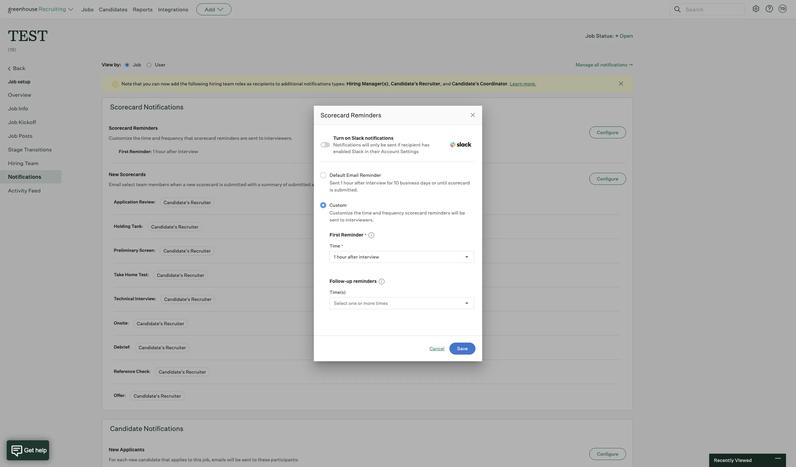Task type: describe. For each thing, give the bounding box(es) containing it.
1 submitted from the left
[[224, 182, 246, 187]]

job info
[[8, 105, 28, 112]]

application
[[114, 199, 138, 205]]

select
[[122, 182, 135, 187]]

2 candidate's from the left
[[452, 81, 479, 87]]

is inside sent 1 hour after interview for 10 business days or until scorecard is submitted.
[[330, 187, 333, 193]]

customization option group
[[317, 172, 474, 325]]

0 vertical spatial that
[[133, 81, 142, 87]]

reminder for first reminder : 1 hour after interview
[[130, 149, 150, 154]]

until
[[437, 180, 447, 186]]

td button
[[778, 3, 788, 14]]

you
[[143, 81, 151, 87]]

as
[[247, 81, 252, 87]]

account
[[381, 149, 399, 154]]

0 horizontal spatial will
[[227, 457, 234, 463]]

stage transitions link
[[8, 146, 59, 154]]

.
[[508, 81, 509, 87]]

Job radio
[[125, 63, 129, 67]]

take home test :
[[114, 272, 150, 277]]

these
[[258, 457, 270, 463]]

2 vertical spatial that
[[161, 457, 170, 463]]

sent left these
[[242, 457, 251, 463]]

2 horizontal spatial that
[[184, 135, 193, 141]]

select
[[334, 301, 348, 306]]

1 vertical spatial or
[[358, 301, 362, 306]]

can
[[152, 81, 160, 87]]

configure for customize the time and frequency that scorecard reminders are sent to interviewers.
[[597, 130, 619, 135]]

outstanding
[[321, 182, 347, 187]]

interviewers. for customize the time and frequency that scorecard reminders are sent to interviewers.
[[264, 135, 293, 141]]

preliminary screen :
[[114, 248, 156, 253]]

job for job
[[133, 62, 142, 67]]

first for first reminder : 1 hour after interview
[[119, 149, 129, 154]]

hour inside sent 1 hour after interview for 10 business days or until scorecard is submitted.
[[344, 180, 354, 186]]

learn more. link
[[510, 81, 536, 87]]

first reminder
[[330, 232, 363, 238]]

1 vertical spatial reminders
[[133, 125, 158, 131]]

holding
[[114, 224, 131, 229]]

if
[[398, 142, 400, 148]]

add
[[171, 81, 179, 87]]

candidate's recruiter for debrief :
[[139, 345, 186, 351]]

new for new applicants
[[109, 447, 119, 453]]

customize for customize the time and frequency scorecard reminders will be sent to interviewers.
[[330, 210, 353, 216]]

2 a from the left
[[258, 182, 260, 187]]

candidate's recruiter for reference check :
[[159, 369, 206, 375]]

days
[[420, 180, 431, 186]]

the up first reminder : 1 hour after interview
[[133, 135, 140, 141]]

manager(s)
[[362, 81, 389, 87]]

or inside sent 1 hour after interview for 10 business days or until scorecard is submitted.
[[432, 180, 436, 186]]

business
[[400, 180, 419, 186]]

offer
[[114, 393, 124, 399]]

configure button for customize the time and frequency that scorecard reminders are sent to interviewers.
[[589, 127, 626, 139]]

1 a from the left
[[183, 182, 186, 187]]

following
[[188, 81, 208, 87]]

the right add
[[180, 81, 187, 87]]

recruiter for reference check :
[[186, 369, 206, 375]]

to right recipients
[[276, 81, 280, 87]]

overview link
[[8, 91, 59, 99]]

recruiter for offer :
[[161, 394, 181, 399]]

configure for email select team members when a new scorecard is submitted with a summary of submitted and outstanding scorecards for the selected stage.
[[597, 176, 619, 182]]

be inside customize the time and frequency scorecard reminders will be sent to interviewers.
[[460, 210, 465, 216]]

stage
[[8, 146, 23, 153]]

1 , from the left
[[389, 81, 390, 87]]

job for job kickoff
[[8, 119, 17, 125]]

email inside customization option group
[[347, 172, 359, 178]]

candidate
[[110, 425, 142, 433]]

add
[[205, 6, 215, 13]]

now
[[161, 81, 170, 87]]

are
[[240, 135, 247, 141]]

: inside first reminder : 1 hour after interview
[[150, 149, 152, 154]]

enabled
[[333, 149, 351, 154]]

team
[[25, 160, 39, 167]]

candidate's recruiter for onsite :
[[137, 321, 184, 327]]

0 vertical spatial interview
[[178, 149, 198, 154]]

application review :
[[114, 199, 157, 205]]

scorecard inside customize the time and frequency scorecard reminders will be sent to interviewers.
[[405, 210, 427, 216]]

will inside customize the time and frequency scorecard reminders will be sent to interviewers.
[[451, 210, 459, 216]]

be inside turn on slack notifications notifications will only be sent if recipient has enabled slack in their account settings
[[381, 142, 386, 148]]

0 horizontal spatial for
[[374, 182, 380, 187]]

0 vertical spatial hour
[[156, 149, 166, 154]]

reports link
[[133, 6, 153, 13]]

stage.
[[408, 182, 422, 187]]

test (19)
[[8, 25, 48, 53]]

time for customize the time and frequency scorecard reminders will be sent to interviewers.
[[362, 210, 372, 216]]

1 vertical spatial new
[[129, 457, 138, 463]]

reference
[[114, 369, 135, 374]]

cancel link
[[430, 346, 445, 352]]

2 vertical spatial after
[[348, 254, 358, 260]]

notifications link
[[8, 173, 59, 181]]

customize the time and frequency scorecard reminders will be sent to interviewers.
[[330, 210, 465, 223]]

notifications inside turn on slack notifications notifications will only be sent if recipient has enabled slack in their account settings
[[365, 135, 394, 141]]

kickoff
[[19, 119, 36, 125]]

time for customize the time and frequency that scorecard reminders are sent to interviewers.
[[141, 135, 151, 141]]

recipient
[[401, 142, 421, 148]]

customize the time and frequency that scorecard reminders are sent to interviewers.
[[109, 135, 293, 141]]

new scorecards
[[109, 172, 146, 177]]

recruiter for preliminary screen :
[[191, 248, 211, 254]]

job for job posts
[[8, 132, 17, 139]]

td
[[780, 6, 786, 11]]

0 vertical spatial slack
[[352, 135, 364, 141]]

integrations link
[[158, 6, 188, 13]]

reminder for first reminder
[[341, 232, 363, 238]]

add button
[[196, 3, 232, 15]]

for inside sent 1 hour after interview for 10 business days or until scorecard is submitted.
[[387, 180, 393, 186]]

2 submitted from the left
[[288, 182, 311, 187]]

back link
[[8, 64, 59, 73]]

test
[[8, 25, 48, 45]]

User radio
[[147, 63, 151, 67]]

job for job info
[[8, 105, 17, 112]]

notifications inside turn on slack notifications notifications will only be sent if recipient has enabled slack in their account settings
[[333, 142, 361, 148]]

notification sent on the same day of the interview element
[[366, 232, 375, 239]]

configure for for each new candidate that applies to this job, emails will be sent to these participants:
[[597, 451, 619, 457]]

10
[[394, 180, 399, 186]]

frequency for that
[[161, 135, 183, 141]]

recruiter for take home test :
[[184, 272, 204, 278]]

recruiter for onsite :
[[164, 321, 184, 327]]

scorecard reminders inside dialog
[[321, 112, 381, 119]]

1 vertical spatial reminder
[[360, 172, 381, 178]]

setup
[[18, 79, 30, 84]]

reminders inside customize the time and frequency scorecard reminders will be sent to interviewers.
[[428, 210, 450, 216]]

this
[[193, 457, 202, 463]]

candidate's recruiter for technical interview :
[[164, 297, 212, 302]]

in
[[365, 149, 369, 154]]

note that you can now add the following hiring team roles as recipients to additional notifications types: hiring manager(s) , candidate's recruiter , and candidate's coordinator . learn more.
[[122, 81, 536, 87]]

0 horizontal spatial hiring
[[8, 160, 23, 167]]

view by:
[[102, 62, 122, 67]]

1 candidate's from the left
[[391, 81, 418, 87]]

td button
[[779, 5, 787, 13]]

coordinator
[[480, 81, 508, 87]]

selected
[[389, 182, 407, 187]]

1 inside sent 1 hour after interview for 10 business days or until scorecard is submitted.
[[341, 180, 343, 186]]

0 vertical spatial after
[[167, 149, 177, 154]]

job kickoff link
[[8, 118, 59, 126]]

scorecards
[[348, 182, 373, 187]]

the left 10
[[381, 182, 388, 187]]

reference check :
[[114, 369, 152, 374]]

test
[[138, 272, 148, 277]]

sent inside turn on slack notifications notifications will only be sent if recipient has enabled slack in their account settings
[[387, 142, 397, 148]]

candidate's for technical interview :
[[164, 297, 190, 302]]

interviewers. for customize the time and frequency scorecard reminders will be sent to interviewers.
[[346, 217, 374, 223]]

job setup
[[8, 79, 30, 84]]

debrief
[[114, 345, 129, 350]]

participants:
[[271, 457, 299, 463]]

to left these
[[252, 457, 257, 463]]

posts
[[19, 132, 33, 139]]

preliminary
[[114, 248, 138, 253]]

scorecard reminders dialog
[[314, 106, 482, 362]]

1 vertical spatial email
[[109, 182, 121, 187]]

candidate
[[139, 457, 160, 463]]

home
[[125, 272, 138, 277]]

candidate's recruiter for offer :
[[134, 394, 181, 399]]

job kickoff
[[8, 119, 36, 125]]



Task type: vqa. For each thing, say whether or not it's contained in the screenshot.
Collect in the 'DESIGNER (50) COLLECT FEEDBACK IN APPLICATION REVIEW'
no



Task type: locate. For each thing, give the bounding box(es) containing it.
candidate's down when at the left top of page
[[164, 200, 190, 205]]

1 horizontal spatial first
[[330, 232, 340, 238]]

new right when at the left top of page
[[187, 182, 195, 187]]

test link
[[8, 19, 48, 46]]

candidate's recruiter
[[164, 200, 211, 205], [151, 224, 199, 230], [163, 248, 211, 254], [157, 272, 204, 278], [164, 297, 212, 302], [137, 321, 184, 327], [139, 345, 186, 351], [159, 369, 206, 375], [134, 394, 181, 399]]

one
[[349, 301, 357, 306]]

2 vertical spatial will
[[227, 457, 234, 463]]

0 vertical spatial new
[[187, 182, 195, 187]]

to down custom
[[340, 217, 345, 223]]

job right job option
[[133, 62, 142, 67]]

jobs link
[[81, 6, 94, 13]]

1 horizontal spatial candidate's
[[452, 81, 479, 87]]

that left applies
[[161, 457, 170, 463]]

job status:
[[586, 32, 614, 39]]

hour
[[156, 149, 166, 154], [344, 180, 354, 186], [337, 254, 347, 260]]

slack right on
[[352, 135, 364, 141]]

to left this
[[188, 457, 192, 463]]

default email reminder
[[330, 172, 381, 178]]

info
[[19, 105, 28, 112]]

candidate's down interview on the left of page
[[137, 321, 163, 327]]

job left setup
[[8, 79, 17, 84]]

1 horizontal spatial ,
[[440, 81, 442, 87]]

notifications
[[600, 62, 628, 67], [304, 81, 331, 87], [365, 135, 394, 141]]

reminders down until
[[428, 210, 450, 216]]

scorecards
[[120, 172, 146, 177]]

2 configure button from the top
[[589, 173, 626, 185]]

0 vertical spatial time
[[141, 135, 151, 141]]

onsite :
[[114, 321, 130, 326]]

that up first reminder : 1 hour after interview
[[184, 135, 193, 141]]

scorecard reminders up on
[[321, 112, 381, 119]]

summary
[[261, 182, 282, 187]]

activity feed
[[8, 187, 41, 194]]

1 hour after interview
[[334, 254, 379, 260]]

2 new from the top
[[109, 447, 119, 453]]

a right with on the left
[[258, 182, 260, 187]]

1 vertical spatial hour
[[344, 180, 354, 186]]

→
[[629, 62, 633, 67]]

0 vertical spatial new
[[109, 172, 119, 177]]

for
[[387, 180, 393, 186], [374, 182, 380, 187]]

0 vertical spatial be
[[381, 142, 386, 148]]

1 vertical spatial interview
[[366, 180, 386, 186]]

reminders right up
[[353, 278, 377, 284]]

will inside turn on slack notifications notifications will only be sent if recipient has enabled slack in their account settings
[[362, 142, 369, 148]]

and inside customize the time and frequency scorecard reminders will be sent to interviewers.
[[373, 210, 381, 216]]

new
[[109, 172, 119, 177], [109, 447, 119, 453]]

2 vertical spatial hour
[[337, 254, 347, 260]]

0 vertical spatial interviewers.
[[264, 135, 293, 141]]

2 vertical spatial interview
[[359, 254, 379, 260]]

1 vertical spatial hiring
[[8, 160, 23, 167]]

(19)
[[8, 47, 16, 53]]

1 vertical spatial interviewers.
[[346, 217, 374, 223]]

team right select
[[136, 182, 147, 187]]

1 vertical spatial 1
[[341, 180, 343, 186]]

additional
[[281, 81, 303, 87]]

recruiter for application review :
[[191, 200, 211, 205]]

time inside customize the time and frequency scorecard reminders will be sent to interviewers.
[[362, 210, 372, 216]]

candidate's right check
[[159, 369, 185, 375]]

technical
[[114, 296, 134, 302]]

candidate's for application review :
[[164, 200, 190, 205]]

0 horizontal spatial interviewers.
[[264, 135, 293, 141]]

members
[[148, 182, 169, 187]]

is left with on the left
[[219, 182, 223, 187]]

new for new scorecards
[[109, 172, 119, 177]]

select one or more times
[[334, 301, 388, 306]]

reports
[[133, 6, 153, 13]]

2 vertical spatial 1
[[334, 254, 336, 260]]

0 horizontal spatial reminders
[[217, 135, 239, 141]]

candidate's down check
[[134, 394, 160, 399]]

2 horizontal spatial 1
[[341, 180, 343, 186]]

candidate's for debrief :
[[139, 345, 165, 351]]

first inside customization option group
[[330, 232, 340, 238]]

job inside "link"
[[8, 132, 17, 139]]

notifications left →
[[600, 62, 628, 67]]

1 horizontal spatial frequency
[[382, 210, 404, 216]]

open
[[620, 32, 633, 39]]

candidate's right tank
[[151, 224, 177, 230]]

1 horizontal spatial a
[[258, 182, 260, 187]]

1 horizontal spatial team
[[223, 81, 234, 87]]

notifications inside manage all notifications → link
[[600, 62, 628, 67]]

hiring team link
[[8, 159, 59, 167]]

1 vertical spatial slack
[[352, 149, 364, 154]]

new left scorecards
[[109, 172, 119, 177]]

frequency for scorecard
[[382, 210, 404, 216]]

submitted right of
[[288, 182, 311, 187]]

reminders left the are
[[217, 135, 239, 141]]

0 vertical spatial hiring
[[347, 81, 361, 87]]

recruiter for holding tank :
[[178, 224, 199, 230]]

candidate's for holding tank :
[[151, 224, 177, 230]]

hour up members
[[156, 149, 166, 154]]

up
[[347, 278, 352, 284]]

more
[[363, 301, 375, 306]]

follow-
[[330, 278, 347, 284]]

0 vertical spatial team
[[223, 81, 234, 87]]

greenhouse recruiting image
[[8, 5, 68, 13]]

job left the posts
[[8, 132, 17, 139]]

email left select
[[109, 182, 121, 187]]

Search text field
[[684, 5, 738, 14]]

customize inside customize the time and frequency scorecard reminders will be sent to interviewers.
[[330, 210, 353, 216]]

1 horizontal spatial notifications
[[365, 135, 394, 141]]

sent inside customize the time and frequency scorecard reminders will be sent to interviewers.
[[330, 217, 339, 223]]

1 configure from the top
[[597, 130, 619, 135]]

candidate's left coordinator
[[452, 81, 479, 87]]

learn
[[510, 81, 523, 87]]

take
[[114, 272, 124, 277]]

settings
[[400, 149, 419, 154]]

after
[[167, 149, 177, 154], [355, 180, 365, 186], [348, 254, 358, 260]]

integrations
[[158, 6, 188, 13]]

first up time
[[330, 232, 340, 238]]

0 horizontal spatial be
[[235, 457, 241, 463]]

1 vertical spatial first
[[330, 232, 340, 238]]

only
[[370, 142, 380, 148]]

first inside first reminder : 1 hour after interview
[[119, 149, 129, 154]]

interview down customize the time and frequency that scorecard reminders are sent to interviewers.
[[178, 149, 198, 154]]

1 vertical spatial configure
[[597, 176, 619, 182]]

frequency
[[161, 135, 183, 141], [382, 210, 404, 216]]

first for first reminder
[[330, 232, 340, 238]]

first up new scorecards
[[119, 149, 129, 154]]

frequency inside customize the time and frequency scorecard reminders will be sent to interviewers.
[[382, 210, 404, 216]]

save button
[[450, 343, 476, 355]]

configure button
[[589, 127, 626, 139], [589, 173, 626, 185], [589, 448, 626, 460]]

1 horizontal spatial customize
[[330, 210, 353, 216]]

hour up the submitted.
[[344, 180, 354, 186]]

0 vertical spatial or
[[432, 180, 436, 186]]

customize for customize the time and frequency that scorecard reminders are sent to interviewers.
[[109, 135, 132, 141]]

1 horizontal spatial scorecard reminders
[[321, 112, 381, 119]]

after down default email reminder
[[355, 180, 365, 186]]

applicants
[[120, 447, 145, 453]]

or right the one
[[358, 301, 362, 306]]

job left "status:"
[[586, 32, 595, 39]]

candidates link
[[99, 6, 127, 13]]

the inside customize the time and frequency scorecard reminders will be sent to interviewers.
[[354, 210, 361, 216]]

0 horizontal spatial frequency
[[161, 135, 183, 141]]

0 vertical spatial scorecard reminders
[[321, 112, 381, 119]]

scorecard
[[110, 103, 142, 111], [321, 112, 350, 119], [109, 125, 132, 131]]

0 vertical spatial 1
[[153, 149, 155, 154]]

sent down custom
[[330, 217, 339, 223]]

1 horizontal spatial hiring
[[347, 81, 361, 87]]

recruiter for debrief :
[[166, 345, 186, 351]]

interview left 10
[[366, 180, 386, 186]]

candidate's right interview on the left of page
[[164, 297, 190, 302]]

candidate's right test
[[157, 272, 183, 278]]

2 vertical spatial configure button
[[589, 448, 626, 460]]

review
[[139, 199, 154, 205]]

email select team members when a new scorecard is submitted with a summary of submitted and outstanding scorecards for the selected stage.
[[109, 182, 422, 187]]

candidate's recruiter for application review :
[[164, 200, 211, 205]]

candidate's for preliminary screen :
[[163, 248, 190, 254]]

new down applicants
[[129, 457, 138, 463]]

time up notification sent on the same day of the interview element
[[362, 210, 372, 216]]

0 horizontal spatial a
[[183, 182, 186, 187]]

or left until
[[432, 180, 436, 186]]

0 horizontal spatial is
[[219, 182, 223, 187]]

sent up 'account'
[[387, 142, 397, 148]]

on
[[345, 135, 351, 141]]

roles
[[235, 81, 246, 87]]

sent
[[248, 135, 258, 141], [387, 142, 397, 148], [330, 217, 339, 223], [242, 457, 251, 463]]

sent right the are
[[248, 135, 258, 141]]

2 horizontal spatial notifications
[[600, 62, 628, 67]]

0 horizontal spatial first
[[119, 149, 129, 154]]

2 horizontal spatial will
[[451, 210, 459, 216]]

job,
[[203, 457, 211, 463]]

is down sent
[[330, 187, 333, 193]]

1 horizontal spatial that
[[161, 457, 170, 463]]

that
[[133, 81, 142, 87], [184, 135, 193, 141], [161, 457, 170, 463]]

1 vertical spatial customize
[[330, 210, 353, 216]]

1 vertical spatial scorecard
[[321, 112, 350, 119]]

configure image
[[752, 5, 760, 13]]

first reminder : 1 hour after interview
[[119, 149, 198, 154]]

offer :
[[114, 393, 127, 399]]

0 horizontal spatial candidate's
[[391, 81, 418, 87]]

job for job setup
[[8, 79, 17, 84]]

by:
[[114, 62, 121, 67]]

0 horizontal spatial scorecard reminders
[[109, 125, 158, 131]]

hiring right types:
[[347, 81, 361, 87]]

a
[[183, 182, 186, 187], [258, 182, 260, 187]]

hour down time
[[337, 254, 347, 260]]

1 vertical spatial reminders
[[428, 210, 450, 216]]

configure button for for each new candidate that applies to this job, emails will be sent to these participants:
[[589, 448, 626, 460]]

1 vertical spatial notifications
[[304, 81, 331, 87]]

frequency down sent 1 hour after interview for 10 business days or until scorecard is submitted.
[[382, 210, 404, 216]]

cancel
[[430, 346, 445, 352]]

1 horizontal spatial interviewers.
[[346, 217, 374, 223]]

interview
[[135, 296, 155, 302]]

1 vertical spatial after
[[355, 180, 365, 186]]

2 vertical spatial reminder
[[341, 232, 363, 238]]

job left kickoff
[[8, 119, 17, 125]]

0 horizontal spatial email
[[109, 182, 121, 187]]

interview inside sent 1 hour after interview for 10 business days or until scorecard is submitted.
[[366, 180, 386, 186]]

hiring team
[[8, 160, 39, 167]]

subsequent notification(s) sent in the business days following the interview. image
[[378, 279, 385, 285]]

recipients
[[253, 81, 275, 87]]

2 vertical spatial reminders
[[353, 278, 377, 284]]

1 vertical spatial that
[[184, 135, 193, 141]]

save
[[457, 346, 468, 352]]

frequency up first reminder : 1 hour after interview
[[161, 135, 183, 141]]

1 vertical spatial will
[[451, 210, 459, 216]]

scorecard reminders down the scorecard notifications
[[109, 125, 158, 131]]

1 vertical spatial team
[[136, 182, 147, 187]]

notifications inside "link"
[[8, 174, 41, 180]]

0 horizontal spatial submitted
[[224, 182, 246, 187]]

2 vertical spatial be
[[235, 457, 241, 463]]

a right when at the left top of page
[[183, 182, 186, 187]]

candidate's recruiter for take home test :
[[157, 272, 204, 278]]

1 vertical spatial configure button
[[589, 173, 626, 185]]

or
[[432, 180, 436, 186], [358, 301, 362, 306]]

1 new from the top
[[109, 172, 119, 177]]

with
[[247, 182, 257, 187]]

reminders
[[351, 112, 381, 119], [133, 125, 158, 131]]

to
[[276, 81, 280, 87], [259, 135, 263, 141], [340, 217, 345, 223], [188, 457, 192, 463], [252, 457, 257, 463]]

candidate's up check
[[139, 345, 165, 351]]

reminder inside first reminder : 1 hour after interview
[[130, 149, 150, 154]]

interview down notification sent on the same day of the interview icon
[[359, 254, 379, 260]]

1 configure button from the top
[[589, 127, 626, 139]]

0 horizontal spatial time
[[141, 135, 151, 141]]

3 configure from the top
[[597, 451, 619, 457]]

0 vertical spatial frequency
[[161, 135, 183, 141]]

manage all notifications →
[[576, 62, 633, 67]]

reminders
[[217, 135, 239, 141], [428, 210, 450, 216], [353, 278, 377, 284]]

to inside customize the time and frequency scorecard reminders will be sent to interviewers.
[[340, 217, 345, 223]]

scorecard inside sent 1 hour after interview for 10 business days or until scorecard is submitted.
[[448, 180, 470, 186]]

0 horizontal spatial reminders
[[133, 125, 158, 131]]

0 horizontal spatial or
[[358, 301, 362, 306]]

time up first reminder : 1 hour after interview
[[141, 135, 151, 141]]

be
[[381, 142, 386, 148], [460, 210, 465, 216], [235, 457, 241, 463]]

candidate's recruiter for holding tank :
[[151, 224, 199, 230]]

email up scorecards
[[347, 172, 359, 178]]

0 vertical spatial notifications
[[600, 62, 628, 67]]

holding tank :
[[114, 224, 144, 229]]

candidate's for take home test :
[[157, 272, 183, 278]]

recruiter for technical interview :
[[191, 297, 212, 302]]

of
[[283, 182, 287, 187]]

1 horizontal spatial for
[[387, 180, 393, 186]]

after inside sent 1 hour after interview for 10 business days or until scorecard is submitted.
[[355, 180, 365, 186]]

2 , from the left
[[440, 81, 442, 87]]

follow-up reminders
[[330, 278, 377, 284]]

that left you
[[133, 81, 142, 87]]

interviewers. inside customize the time and frequency scorecard reminders will be sent to interviewers.
[[346, 217, 374, 223]]

recently
[[714, 458, 734, 464]]

0 vertical spatial email
[[347, 172, 359, 178]]

team
[[223, 81, 234, 87], [136, 182, 147, 187]]

notifications up only
[[365, 135, 394, 141]]

scorecard inside scorecard reminders dialog
[[321, 112, 350, 119]]

0 vertical spatial reminders
[[351, 112, 381, 119]]

candidate's right screen
[[163, 248, 190, 254]]

1 vertical spatial time
[[362, 210, 372, 216]]

slack left in
[[352, 149, 364, 154]]

submitted left with on the left
[[224, 182, 246, 187]]

2 configure from the top
[[597, 176, 619, 182]]

notification sent on the same day of the interview image
[[368, 232, 375, 239]]

3 configure button from the top
[[589, 448, 626, 460]]

job for job status:
[[586, 32, 595, 39]]

candidate's for offer :
[[134, 394, 160, 399]]

1 vertical spatial new
[[109, 447, 119, 453]]

notifications left types:
[[304, 81, 331, 87]]

0 horizontal spatial 1
[[153, 149, 155, 154]]

the up first reminder
[[354, 210, 361, 216]]

job left info
[[8, 105, 17, 112]]

subsequent notification(s) sent in the business days following the interview. element
[[377, 278, 385, 285]]

0 horizontal spatial team
[[136, 182, 147, 187]]

2 horizontal spatial reminders
[[428, 210, 450, 216]]

new applicants
[[109, 447, 145, 453]]

reminders inside dialog
[[351, 112, 381, 119]]

after down customize the time and frequency that scorecard reminders are sent to interviewers.
[[167, 149, 177, 154]]

2 vertical spatial scorecard
[[109, 125, 132, 131]]

time
[[330, 244, 340, 249]]

:
[[150, 149, 152, 154], [154, 199, 156, 205], [142, 224, 143, 229], [154, 248, 156, 253], [148, 272, 149, 277], [155, 296, 156, 302], [128, 321, 129, 326], [129, 345, 131, 350], [149, 369, 151, 374], [124, 393, 126, 399]]

1 horizontal spatial 1
[[334, 254, 336, 260]]

for right scorecards
[[374, 182, 380, 187]]

1 horizontal spatial will
[[362, 142, 369, 148]]

candidate's for onsite :
[[137, 321, 163, 327]]

tank
[[131, 224, 142, 229]]

reminders up only
[[351, 112, 381, 119]]

to right the are
[[259, 135, 263, 141]]

activity feed link
[[8, 187, 59, 195]]

candidate's right "manager(s)" on the left
[[391, 81, 418, 87]]

0 vertical spatial reminder
[[130, 149, 150, 154]]

types:
[[332, 81, 346, 87]]

reminders down the scorecard notifications
[[133, 125, 158, 131]]

for left 10
[[387, 180, 393, 186]]

0 vertical spatial scorecard
[[110, 103, 142, 111]]

1 horizontal spatial new
[[187, 182, 195, 187]]

slack
[[352, 135, 364, 141], [352, 149, 364, 154]]

0 vertical spatial configure
[[597, 130, 619, 135]]

0 vertical spatial customize
[[109, 135, 132, 141]]

turn on slack notifications notifications will only be sent if recipient has enabled slack in their account settings
[[333, 135, 430, 154]]

1 vertical spatial scorecard reminders
[[109, 125, 158, 131]]

team left roles
[[223, 81, 234, 87]]

candidate's recruiter for preliminary screen :
[[163, 248, 211, 254]]

hiring down stage
[[8, 160, 23, 167]]

after down first reminder
[[348, 254, 358, 260]]

0 vertical spatial reminders
[[217, 135, 239, 141]]

job
[[586, 32, 595, 39], [133, 62, 142, 67], [8, 79, 17, 84], [8, 105, 17, 112], [8, 119, 17, 125], [8, 132, 17, 139]]

new up for
[[109, 447, 119, 453]]

0 vertical spatial configure button
[[589, 127, 626, 139]]

submitted.
[[334, 187, 358, 193]]

note
[[122, 81, 132, 87]]

1 vertical spatial frequency
[[382, 210, 404, 216]]

configure button for email select team members when a new scorecard is submitted with a summary of submitted and outstanding scorecards for the selected stage.
[[589, 173, 626, 185]]

1 horizontal spatial time
[[362, 210, 372, 216]]

candidate's for reference check :
[[159, 369, 185, 375]]



